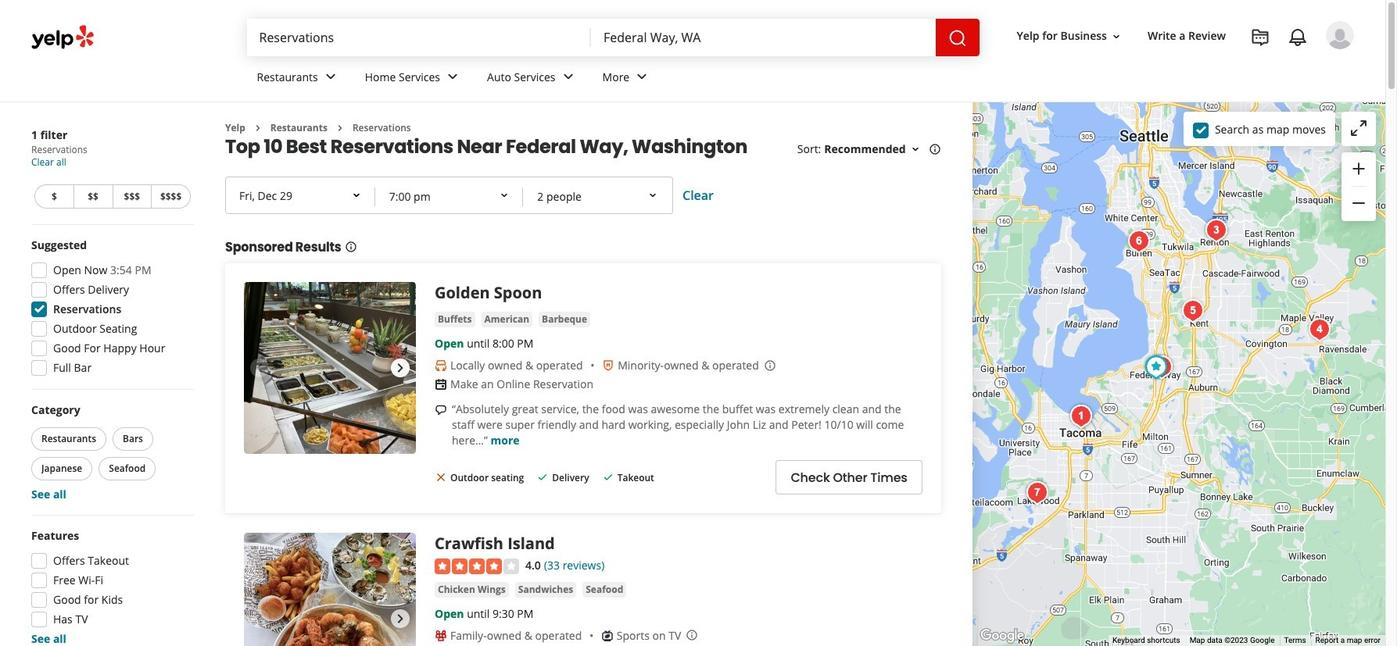 Task type: vqa. For each thing, say whether or not it's contained in the screenshot.
16 minority owned v2 icon
yes



Task type: locate. For each thing, give the bounding box(es) containing it.
0 horizontal spatial 16 checkmark v2 image
[[537, 471, 549, 484]]

projects image
[[1252, 28, 1270, 47]]

1 16 chevron right v2 image from the left
[[252, 122, 264, 134]]

0 horizontal spatial 16 chevron right v2 image
[[252, 122, 264, 134]]

0 vertical spatial slideshow element
[[244, 283, 416, 455]]

notifications image
[[1289, 28, 1308, 47]]

1 horizontal spatial 16 info v2 image
[[929, 143, 942, 156]]

slideshow element for 16 family owned v2 icon
[[244, 534, 416, 647]]

crawfish island image
[[1147, 352, 1178, 383], [1147, 352, 1178, 383]]

group
[[1342, 153, 1377, 221], [27, 238, 194, 381], [28, 403, 194, 503], [27, 529, 194, 647]]

1 16 checkmark v2 image from the left
[[537, 471, 549, 484]]

2 24 chevron down v2 image from the left
[[559, 68, 578, 86]]

2 16 chevron right v2 image from the left
[[334, 122, 347, 134]]

info icon image
[[764, 359, 777, 372], [764, 359, 777, 372], [686, 630, 699, 642], [686, 630, 699, 642]]

1 none field from the left
[[247, 19, 591, 56]]

previous image
[[250, 359, 269, 378], [250, 611, 269, 629]]

fireside burien image
[[1124, 226, 1155, 257]]

asadero prime image
[[1178, 296, 1209, 327]]

16 info v2 image
[[929, 143, 942, 156], [345, 241, 357, 254]]

1 vertical spatial slideshow element
[[244, 534, 416, 647]]

None search field
[[247, 19, 980, 56]]

golden spoon image
[[1141, 352, 1173, 383], [1141, 352, 1173, 383]]

2 horizontal spatial 24 chevron down v2 image
[[633, 68, 652, 86]]

16 reservation v2 image
[[435, 379, 447, 391]]

16 chevron right v2 image
[[252, 122, 264, 134], [334, 122, 347, 134]]

Cover field
[[525, 180, 670, 215]]

2 slideshow element from the top
[[244, 534, 416, 647]]

None field
[[247, 19, 591, 56], [591, 19, 936, 56]]

16 sports on tv v2 image
[[601, 630, 614, 643]]

none field address, neighborhood, city, state or zip
[[591, 19, 936, 56]]

16 info v2 image down select a date text field
[[345, 241, 357, 254]]

16 close v2 image
[[435, 471, 447, 484]]

16 chevron down v2 image
[[1111, 30, 1123, 43]]

Select a date text field
[[227, 179, 375, 213]]

previous image for 16 locally owned v2 image's slideshow element
[[250, 359, 269, 378]]

16 chevron down v2 image
[[910, 143, 922, 156]]

1 slideshow element from the top
[[244, 283, 416, 455]]

2 previous image from the top
[[250, 611, 269, 629]]

the melrose grill image
[[1201, 215, 1233, 246]]

16 family owned v2 image
[[435, 630, 447, 643]]

24 chevron down v2 image
[[321, 68, 340, 86], [559, 68, 578, 86], [633, 68, 652, 86]]

slideshow element
[[244, 283, 416, 455], [244, 534, 416, 647]]

search image
[[949, 29, 967, 48]]

16 info v2 image right 16 chevron down v2 icon
[[929, 143, 942, 156]]

1 horizontal spatial 16 chevron right v2 image
[[334, 122, 347, 134]]

2 none field from the left
[[591, 19, 936, 56]]

1 horizontal spatial 16 checkmark v2 image
[[602, 471, 615, 484]]

1 vertical spatial previous image
[[250, 611, 269, 629]]

zoom out image
[[1350, 194, 1369, 213]]

Time field
[[377, 180, 522, 215]]

previous image for slideshow element associated with 16 family owned v2 icon
[[250, 611, 269, 629]]

next image
[[391, 359, 410, 378]]

things to do, nail salons, plumbers text field
[[247, 19, 591, 56]]

0 horizontal spatial 24 chevron down v2 image
[[321, 68, 340, 86]]

cuerno bravo prime steakhouse image
[[1066, 401, 1097, 433]]

1 previous image from the top
[[250, 359, 269, 378]]

1 horizontal spatial 24 chevron down v2 image
[[559, 68, 578, 86]]

0 horizontal spatial 16 info v2 image
[[345, 241, 357, 254]]

marianna ristorante image
[[1201, 215, 1233, 246]]

16 speech v2 image
[[435, 405, 447, 417]]

24 chevron down v2 image
[[444, 68, 462, 86]]

0 vertical spatial previous image
[[250, 359, 269, 378]]

16 checkmark v2 image
[[537, 471, 549, 484], [602, 471, 615, 484]]



Task type: describe. For each thing, give the bounding box(es) containing it.
map region
[[938, 11, 1398, 647]]

zoom in image
[[1350, 159, 1369, 178]]

next image
[[391, 611, 410, 629]]

slideshow element for 16 locally owned v2 image
[[244, 283, 416, 455]]

rey carbon image
[[1022, 478, 1054, 509]]

address, neighborhood, city, state or zip text field
[[591, 19, 936, 56]]

16 locally owned v2 image
[[435, 360, 447, 373]]

business categories element
[[244, 56, 1355, 102]]

nolan p. image
[[1327, 21, 1355, 49]]

rey carbon image
[[1022, 478, 1054, 509]]

1 24 chevron down v2 image from the left
[[321, 68, 340, 86]]

16 minority owned v2 image
[[602, 360, 615, 373]]

google image
[[977, 627, 1028, 647]]

2 16 checkmark v2 image from the left
[[602, 471, 615, 484]]

4 star rating image
[[435, 559, 519, 575]]

user actions element
[[1005, 20, 1377, 116]]

1 vertical spatial 16 info v2 image
[[345, 241, 357, 254]]

none field things to do, nail salons, plumbers
[[247, 19, 591, 56]]

expand map image
[[1350, 119, 1369, 138]]

sonora steak image
[[1305, 314, 1336, 346]]

3 24 chevron down v2 image from the left
[[633, 68, 652, 86]]

blue rose bar image
[[1066, 401, 1097, 433]]

0 vertical spatial 16 info v2 image
[[929, 143, 942, 156]]



